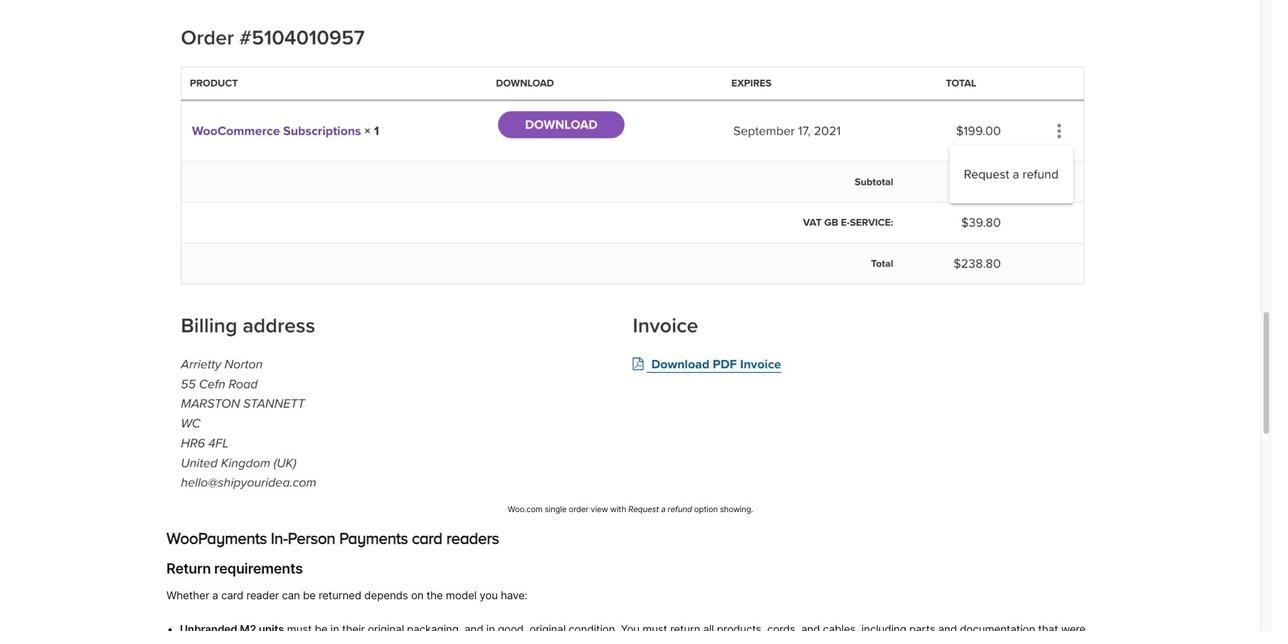 Task type: describe. For each thing, give the bounding box(es) containing it.
woo.com single order view with request a refund option showing.
[[508, 505, 753, 515]]

view
[[591, 505, 608, 515]]

have:
[[501, 590, 528, 603]]

single
[[545, 505, 567, 515]]

reader
[[246, 590, 279, 603]]

return requirements
[[166, 561, 303, 578]]

order
[[569, 505, 589, 515]]

you
[[480, 590, 498, 603]]

on
[[411, 590, 424, 603]]

woo.com
[[508, 505, 543, 515]]

be
[[303, 590, 316, 603]]

person
[[288, 530, 335, 548]]

1 horizontal spatial a
[[661, 505, 666, 515]]

refund
[[668, 505, 692, 515]]

showing.
[[720, 505, 753, 515]]

0 vertical spatial card
[[412, 530, 442, 548]]

whether a card reader can be returned depends on the model you have:
[[166, 590, 528, 603]]



Task type: vqa. For each thing, say whether or not it's contained in the screenshot.
"Gravatar Image"
no



Task type: locate. For each thing, give the bounding box(es) containing it.
a left refund
[[661, 505, 666, 515]]

in-
[[271, 530, 288, 548]]

whether
[[166, 590, 209, 603]]

card down 'return requirements'
[[221, 590, 243, 603]]

return
[[166, 561, 211, 578]]

a right whether
[[212, 590, 218, 603]]

woopayments
[[166, 530, 267, 548]]

request
[[628, 505, 659, 515]]

card left readers
[[412, 530, 442, 548]]

1 vertical spatial a
[[212, 590, 218, 603]]

requirements
[[214, 561, 303, 578]]

1 horizontal spatial card
[[412, 530, 442, 548]]

a
[[661, 505, 666, 515], [212, 590, 218, 603]]

payments
[[339, 530, 408, 548]]

0 horizontal spatial a
[[212, 590, 218, 603]]

model
[[446, 590, 477, 603]]

option
[[694, 505, 718, 515]]

returned
[[319, 590, 361, 603]]

with
[[610, 505, 626, 515]]

depends
[[364, 590, 408, 603]]

0 vertical spatial a
[[661, 505, 666, 515]]

card
[[412, 530, 442, 548], [221, 590, 243, 603]]

readers
[[446, 530, 499, 548]]

can
[[282, 590, 300, 603]]

woopayments in-person payments card readers
[[166, 530, 499, 548]]

0 horizontal spatial card
[[221, 590, 243, 603]]

1 vertical spatial card
[[221, 590, 243, 603]]

the
[[427, 590, 443, 603]]



